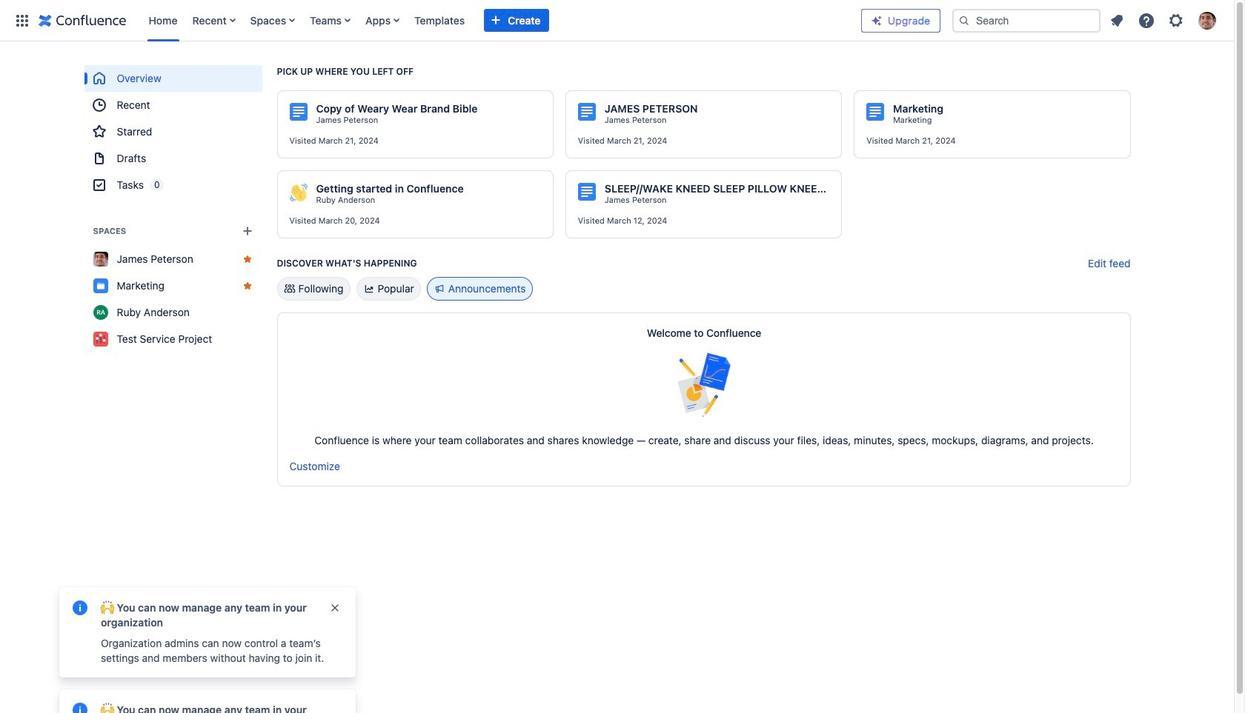 Task type: vqa. For each thing, say whether or not it's contained in the screenshot.
Info icon
yes



Task type: describe. For each thing, give the bounding box(es) containing it.
your profile and preferences image
[[1199, 11, 1217, 29]]

settings icon image
[[1168, 11, 1185, 29]]

search image
[[959, 14, 970, 26]]

2 info image from the top
[[71, 702, 89, 714]]

1 info image from the top
[[71, 600, 89, 618]]

global element
[[9, 0, 862, 41]]

create a space image
[[238, 222, 256, 240]]

2 unstar this space image from the top
[[241, 280, 253, 292]]

Search field
[[953, 9, 1101, 32]]

list for premium image
[[1104, 7, 1226, 34]]



Task type: locate. For each thing, give the bounding box(es) containing it.
group
[[84, 65, 262, 199]]

banner
[[0, 0, 1234, 42]]

0 vertical spatial info image
[[71, 600, 89, 618]]

help icon image
[[1138, 11, 1156, 29]]

:wave: image
[[290, 184, 307, 202], [290, 184, 307, 202]]

0 horizontal spatial list
[[141, 0, 862, 41]]

0 vertical spatial unstar this space image
[[241, 254, 253, 265]]

None search field
[[953, 9, 1101, 32]]

confluence image
[[39, 11, 126, 29], [39, 11, 126, 29]]

unstar this space image
[[241, 254, 253, 265], [241, 280, 253, 292]]

1 vertical spatial unstar this space image
[[241, 280, 253, 292]]

dismiss image
[[329, 603, 341, 615]]

premium image
[[871, 14, 883, 26]]

list for appswitcher icon
[[141, 0, 862, 41]]

1 vertical spatial info image
[[71, 702, 89, 714]]

1 unstar this space image from the top
[[241, 254, 253, 265]]

list
[[141, 0, 862, 41], [1104, 7, 1226, 34]]

info image
[[71, 600, 89, 618], [71, 702, 89, 714]]

1 horizontal spatial list
[[1104, 7, 1226, 34]]

notification icon image
[[1108, 11, 1126, 29]]

appswitcher icon image
[[13, 11, 31, 29]]



